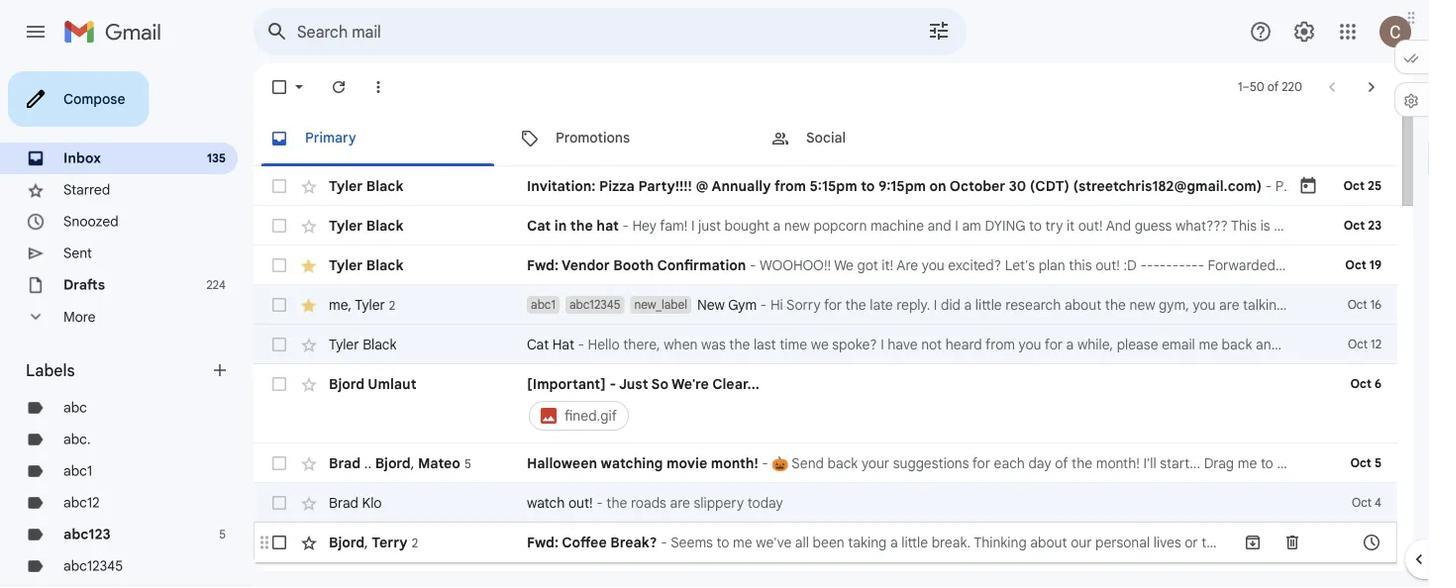Task type: describe. For each thing, give the bounding box(es) containing it.
9:15pm
[[878, 177, 926, 195]]

2 a from the left
[[1390, 455, 1399, 472]]

oct left 16
[[1348, 298, 1367, 312]]

to left the 9:15pm
[[861, 177, 875, 195]]

place
[[1352, 455, 1387, 472]]

bjord umlaut
[[329, 375, 416, 393]]

the right day
[[1072, 455, 1092, 472]]

row containing bjord
[[254, 523, 1429, 562]]

snoozed link
[[63, 213, 119, 230]]

1 horizontal spatial for
[[1045, 336, 1063, 353]]

row containing me
[[254, 285, 1397, 325]]

oct down oct 5
[[1352, 496, 1372, 510]]

primary tab
[[254, 111, 502, 166]]

tyler for invitation:
[[329, 177, 363, 195]]

abc1 inside row
[[531, 298, 555, 312]]

movie
[[666, 455, 707, 472]]

oct 12
[[1348, 337, 1381, 352]]

new gym -
[[697, 296, 770, 313]]

oct right quiet
[[1350, 456, 1371, 471]]

220
[[1282, 80, 1302, 95]]

2 for terry
[[412, 536, 418, 550]]

there,
[[623, 336, 660, 353]]

october
[[950, 177, 1005, 195]]

oct 19
[[1345, 258, 1381, 273]]

abc12
[[63, 494, 100, 511]]

0 horizontal spatial not
[[921, 336, 942, 353]]

1 our from the left
[[1071, 534, 1092, 551]]

when
[[664, 336, 698, 353]]

5 inside labels navigation
[[219, 527, 226, 542]]

vendor
[[562, 256, 610, 274]]

abc12 link
[[63, 494, 100, 511]]

last
[[754, 336, 776, 353]]

roads
[[631, 494, 666, 511]]

this
[[1231, 217, 1257, 234]]

more image
[[368, 77, 388, 97]]

black for invitation: pizza party!!!! @ annually from 5:15pm to 9:15pm on october 30 (cdt) (streetchris182@gmail.com) -
[[366, 177, 403, 195]]

abc123
[[63, 526, 110, 543]]

oct 23
[[1344, 218, 1381, 233]]

invitation:
[[527, 177, 596, 195]]

1 vertical spatial oct 4
[[1350, 535, 1381, 550]]

0 vertical spatial 4
[[1375, 496, 1381, 510]]

halloween watching movie month!
[[527, 455, 758, 472]]

..
[[364, 454, 371, 472]]

tab list inside main content
[[254, 111, 1397, 166]]

1 horizontal spatial and
[[1256, 336, 1279, 353]]

cat in the hat - hey fam! i just bought a new popcorn machine and i am dying to try it out! and guess what??? this is not your old-boring popc
[[527, 217, 1429, 234]]

@
[[696, 177, 708, 195]]

to left hell
[[1261, 455, 1273, 472]]

oct 16
[[1348, 298, 1381, 312]]

cat for cat in the hat - hey fam! i just bought a new popcorn machine and i am dying to try it out! and guess what??? this is not your old-boring popc
[[527, 217, 551, 234]]

thinking
[[974, 534, 1027, 551]]

1 horizontal spatial a
[[890, 534, 898, 551]]

oct left 12
[[1348, 337, 1368, 352]]

0 horizontal spatial your
[[861, 455, 889, 472]]

1 a from the left
[[1302, 455, 1311, 472]]

0 horizontal spatial i
[[691, 217, 695, 234]]

1 vertical spatial a
[[1066, 336, 1074, 353]]

6
[[1374, 377, 1381, 392]]

abc12345 inside row
[[569, 298, 620, 312]]

we've
[[756, 534, 792, 551]]

1 vertical spatial out!
[[568, 494, 593, 511]]

tyler black for invitation: pizza party!!!! @ annually from 5:15pm to 9:15pm on october 30 (cdt) (streetchris182@gmail.com)
[[329, 177, 403, 195]]

135
[[207, 151, 226, 166]]

brad for brad klo
[[329, 494, 358, 511]]

Search mail text field
[[297, 22, 871, 42]]

oct left 23
[[1344, 218, 1365, 233]]

2 horizontal spatial i
[[955, 217, 958, 234]]

promotions
[[556, 129, 630, 147]]

more
[[63, 308, 96, 326]]

2 horizontal spatial ,
[[411, 454, 414, 472]]

me up bjord umlaut
[[329, 296, 348, 313]]

1 horizontal spatial i
[[881, 336, 884, 353]]

oct 6
[[1350, 377, 1381, 392]]

brad klo
[[329, 494, 382, 511]]

snoozed
[[63, 213, 119, 230]]

oct left 6
[[1350, 377, 1371, 392]]

all
[[795, 534, 809, 551]]

[important] - just so we're clear... link
[[527, 374, 1288, 394]]

abc. link
[[63, 431, 91, 448]]

1 month! from the left
[[711, 455, 758, 472]]

oct left 25
[[1343, 179, 1365, 194]]

drafts
[[63, 276, 105, 294]]

2 our from the left
[[1349, 534, 1370, 551]]

to right seems
[[716, 534, 729, 551]]

hell
[[1277, 455, 1299, 472]]

just
[[698, 217, 721, 234]]

abc.
[[63, 431, 91, 448]]

i'll
[[1143, 455, 1156, 472]]

booth
[[613, 256, 654, 274]]

social tab
[[755, 111, 1004, 166]]

mateo
[[418, 454, 460, 472]]

1 vertical spatial back
[[827, 455, 858, 472]]

brad for brad .. bjord , mateo 5
[[329, 454, 361, 472]]

🎃 image
[[772, 456, 788, 473]]

search mail image
[[259, 14, 295, 50]]

me , tyler 2
[[329, 296, 395, 313]]

1 horizontal spatial from
[[985, 336, 1015, 353]]

spoke?
[[832, 336, 877, 353]]

0 vertical spatial not
[[1274, 217, 1295, 234]]

bought
[[724, 217, 769, 234]]

25
[[1368, 179, 1381, 194]]

keeping
[[1296, 534, 1345, 551]]

popc
[[1400, 217, 1429, 234]]

oct 25
[[1343, 179, 1381, 194]]

5:15pm
[[810, 177, 857, 195]]

abc1 link
[[63, 462, 92, 480]]

lives
[[1153, 534, 1181, 551]]

compose button
[[8, 71, 149, 127]]

main content containing primary
[[254, 111, 1429, 587]]

today
[[747, 494, 783, 511]]

refresh image
[[329, 77, 349, 97]]

the right in
[[570, 217, 593, 234]]

black for fwd: vendor booth confirmation -
[[366, 256, 403, 274]]

hello
[[588, 336, 620, 353]]

watching
[[601, 455, 663, 472]]

0 vertical spatial a
[[773, 217, 781, 234]]

try
[[1045, 217, 1063, 234]]

(streetchris182@gmail.com)
[[1073, 177, 1262, 195]]

30
[[1009, 177, 1026, 195]]

10 row from the top
[[254, 562, 1397, 587]]

please
[[1117, 336, 1158, 353]]

social
[[806, 129, 846, 147]]

more button
[[0, 301, 238, 333]]

terry
[[372, 534, 408, 551]]

we're
[[671, 375, 709, 393]]

2 month! from the left
[[1096, 455, 1140, 472]]

clear...
[[712, 375, 760, 393]]

abc link
[[63, 399, 87, 416]]

what???
[[1175, 217, 1228, 234]]

so
[[651, 375, 668, 393]]

labels navigation
[[0, 63, 254, 587]]

boring
[[1356, 217, 1396, 234]]

, for terry
[[364, 534, 368, 551]]

we
[[811, 336, 829, 353]]

old-
[[1330, 217, 1356, 234]]

19
[[1369, 258, 1381, 273]]

gym
[[728, 296, 757, 313]]

settings image
[[1292, 20, 1316, 44]]



Task type: vqa. For each thing, say whether or not it's contained in the screenshot.
Any time
no



Task type: locate. For each thing, give the bounding box(es) containing it.
1 horizontal spatial abc12345
[[569, 298, 620, 312]]

for left "each"
[[972, 455, 990, 472]]

taking
[[848, 534, 887, 551]]

0 horizontal spatial 2
[[389, 298, 395, 313]]

0 horizontal spatial from
[[774, 177, 806, 195]]

older image
[[1362, 77, 1381, 97]]

1 you from the left
[[1019, 336, 1041, 353]]

quiet
[[1315, 455, 1349, 472]]

break?
[[610, 534, 657, 551]]

tyler black for fwd: vendor booth confirmation
[[329, 256, 403, 274]]

me right let
[[1302, 336, 1322, 353]]

0 vertical spatial 2
[[389, 298, 395, 313]]

not right the is
[[1274, 217, 1295, 234]]

1 horizontal spatial month!
[[1096, 455, 1140, 472]]

2 vertical spatial a
[[890, 534, 898, 551]]

1 horizontal spatial are
[[1388, 336, 1408, 353]]

1 horizontal spatial abc1
[[531, 298, 555, 312]]

bjord left umlaut
[[329, 375, 364, 393]]

[important]
[[527, 375, 606, 393]]

1 horizontal spatial of
[[1267, 80, 1279, 95]]

2 vertical spatial ,
[[364, 534, 368, 551]]

1 vertical spatial 4
[[1374, 535, 1381, 550]]

halloween
[[527, 455, 597, 472]]

drag
[[1204, 455, 1234, 472]]

2 brad from the top
[[329, 494, 358, 511]]

back left let
[[1222, 336, 1252, 353]]

cell
[[527, 374, 1298, 434]]

tyler black for cat in the hat
[[329, 217, 403, 234]]

2 for tyler
[[389, 298, 395, 313]]

inbox link
[[63, 150, 101, 167]]

2 tyler black from the top
[[329, 217, 403, 234]]

1 horizontal spatial your
[[1298, 217, 1326, 234]]

row containing bjord umlaut
[[254, 364, 1397, 444]]

0 horizontal spatial are
[[670, 494, 690, 511]]

8 row from the top
[[254, 483, 1397, 523]]

a left quie
[[1390, 455, 1399, 472]]

i
[[691, 217, 695, 234], [955, 217, 958, 234], [881, 336, 884, 353]]

been
[[813, 534, 844, 551]]

0 horizontal spatial of
[[1055, 455, 1068, 472]]

bjord for bjord umlaut
[[329, 375, 364, 393]]

0 horizontal spatial abc1
[[63, 462, 92, 480]]

, left mateo
[[411, 454, 414, 472]]

annually
[[712, 177, 771, 195]]

1 horizontal spatial not
[[1274, 217, 1295, 234]]

2 inside "bjord , terry 2"
[[412, 536, 418, 550]]

bjord , terry 2
[[329, 534, 418, 551]]

7 row from the top
[[254, 444, 1429, 483]]

, for tyler
[[348, 296, 352, 313]]

let
[[1283, 336, 1299, 353]]

oct 5
[[1350, 456, 1381, 471]]

i left am
[[955, 217, 958, 234]]

black for cat in the hat - hey fam! i just bought a new popcorn machine and i am dying to try it out! and guess what??? this is not your old-boring popc
[[366, 217, 403, 234]]

and left let
[[1256, 336, 1279, 353]]

little
[[901, 534, 928, 551]]

0 horizontal spatial our
[[1071, 534, 1092, 551]]

,
[[348, 296, 352, 313], [411, 454, 414, 472], [364, 534, 368, 551]]

bjord down 'brad klo'
[[329, 534, 364, 551]]

about
[[1030, 534, 1067, 551], [1255, 534, 1292, 551]]

- inside [important] - just so we're clear... link
[[609, 375, 616, 393]]

0 vertical spatial abc1
[[531, 298, 555, 312]]

not right have
[[921, 336, 942, 353]]

0 vertical spatial brad
[[329, 454, 361, 472]]

heard
[[945, 336, 982, 353]]

labels heading
[[26, 360, 210, 380]]

0 vertical spatial of
[[1267, 80, 1279, 95]]

oct left the jobs.
[[1350, 535, 1371, 550]]

1 cat from the top
[[527, 217, 551, 234]]

23
[[1368, 218, 1381, 233]]

4 left brea
[[1374, 535, 1381, 550]]

your
[[1298, 217, 1326, 234], [861, 455, 889, 472]]

0 vertical spatial back
[[1222, 336, 1252, 353]]

0 horizontal spatial you
[[1019, 336, 1041, 353]]

hat
[[552, 336, 574, 353]]

1 horizontal spatial back
[[1222, 336, 1252, 353]]

2 horizontal spatial 5
[[1374, 456, 1381, 471]]

about left keeping
[[1255, 534, 1292, 551]]

2 vertical spatial bjord
[[329, 534, 364, 551]]

calendar event image
[[1298, 176, 1318, 196]]

0 horizontal spatial and
[[928, 217, 951, 234]]

and left am
[[928, 217, 951, 234]]

of right 50
[[1267, 80, 1279, 95]]

i left have
[[881, 336, 884, 353]]

2 fwd: from the top
[[527, 534, 559, 551]]

brad left .. on the left bottom of the page
[[329, 454, 361, 472]]

me left we've
[[733, 534, 752, 551]]

abc1 up hat
[[531, 298, 555, 312]]

oct
[[1343, 179, 1365, 194], [1344, 218, 1365, 233], [1345, 258, 1366, 273], [1348, 298, 1367, 312], [1348, 337, 1368, 352], [1350, 377, 1371, 392], [1350, 456, 1371, 471], [1352, 496, 1372, 510], [1350, 535, 1371, 550]]

you right the know
[[1362, 336, 1385, 353]]

main content
[[254, 111, 1429, 587]]

1 horizontal spatial about
[[1255, 534, 1292, 551]]

2 you from the left
[[1362, 336, 1385, 353]]

0 horizontal spatial for
[[972, 455, 990, 472]]

from right heard
[[985, 336, 1015, 353]]

cat for cat hat - hello there, when was the last time we spoke? i have not heard from you for a while, please email me back and let me know you are alri
[[527, 336, 549, 353]]

-
[[1265, 177, 1272, 195], [622, 217, 629, 234], [750, 256, 756, 274], [760, 296, 767, 313], [578, 336, 584, 353], [609, 375, 616, 393], [758, 455, 772, 472], [596, 494, 603, 511], [661, 534, 667, 551]]

to left the try
[[1029, 217, 1042, 234]]

tyler for fwd:
[[329, 256, 363, 274]]

our left the jobs.
[[1349, 534, 1370, 551]]

new_label
[[634, 298, 687, 312]]

12
[[1371, 337, 1381, 352]]

2 inside me , tyler 2
[[389, 298, 395, 313]]

bjord right .. on the left bottom of the page
[[375, 454, 411, 472]]

1 vertical spatial abc12345
[[63, 558, 123, 575]]

cell inside row
[[527, 374, 1298, 434]]

tab list containing primary
[[254, 111, 1397, 166]]

me right email
[[1199, 336, 1218, 353]]

machine
[[870, 217, 924, 234]]

day
[[1028, 455, 1051, 472]]

oct 4 down oct 5
[[1352, 496, 1381, 510]]

while,
[[1077, 336, 1113, 353]]

tab list
[[254, 111, 1397, 166]]

0 vertical spatial oct 4
[[1352, 496, 1381, 510]]

fwd: down watch
[[527, 534, 559, 551]]

0 horizontal spatial abc12345
[[63, 558, 123, 575]]

2 cat from the top
[[527, 336, 549, 353]]

your left suggestions
[[861, 455, 889, 472]]

row containing brad
[[254, 444, 1429, 483]]

row containing brad klo
[[254, 483, 1397, 523]]

row
[[254, 166, 1397, 206], [254, 206, 1429, 246], [254, 246, 1397, 285], [254, 285, 1397, 325], [254, 325, 1429, 364], [254, 364, 1397, 444], [254, 444, 1429, 483], [254, 483, 1397, 523], [254, 523, 1429, 562], [254, 562, 1397, 587]]

jobs.
[[1374, 534, 1403, 551]]

cat left in
[[527, 217, 551, 234]]

hey
[[632, 217, 657, 234]]

email
[[1162, 336, 1195, 353]]

1 horizontal spatial you
[[1362, 336, 1385, 353]]

0 vertical spatial abc12345
[[569, 298, 620, 312]]

0 horizontal spatial back
[[827, 455, 858, 472]]

just
[[619, 375, 648, 393]]

are right roads on the bottom
[[670, 494, 690, 511]]

None search field
[[254, 8, 967, 55]]

watch
[[527, 494, 565, 511]]

sent link
[[63, 245, 92, 262]]

1 vertical spatial your
[[861, 455, 889, 472]]

1 vertical spatial bjord
[[375, 454, 411, 472]]

a right hell
[[1302, 455, 1311, 472]]

2 horizontal spatial a
[[1066, 336, 1074, 353]]

gmail image
[[63, 12, 171, 51]]

1 vertical spatial for
[[972, 455, 990, 472]]

2 row from the top
[[254, 206, 1429, 246]]

16
[[1370, 298, 1381, 312]]

support image
[[1249, 20, 1273, 44]]

inbox
[[63, 150, 101, 167]]

promotions tab
[[504, 111, 754, 166]]

of
[[1267, 80, 1279, 95], [1055, 455, 1068, 472]]

(cdt)
[[1030, 177, 1069, 195]]

1 vertical spatial 2
[[412, 536, 418, 550]]

0 horizontal spatial a
[[1302, 455, 1311, 472]]

a left new at right top
[[773, 217, 781, 234]]

bjord
[[329, 375, 364, 393], [375, 454, 411, 472], [329, 534, 364, 551]]

hat
[[596, 217, 619, 234]]

abc123 link
[[63, 526, 110, 543]]

cat left hat
[[527, 336, 549, 353]]

month! left i'll at the bottom of page
[[1096, 455, 1140, 472]]

alri
[[1412, 336, 1429, 353]]

your left old-
[[1298, 217, 1326, 234]]

our left personal
[[1071, 534, 1092, 551]]

oct 4 right keeping
[[1350, 535, 1381, 550]]

9 row from the top
[[254, 523, 1429, 562]]

1 vertical spatial abc1
[[63, 462, 92, 480]]

1 tyler black from the top
[[329, 177, 403, 195]]

0 vertical spatial are
[[1388, 336, 1408, 353]]

0 vertical spatial your
[[1298, 217, 1326, 234]]

0 horizontal spatial month!
[[711, 455, 758, 472]]

1 fwd: from the top
[[527, 256, 559, 274]]

0 vertical spatial for
[[1045, 336, 1063, 353]]

a left little
[[890, 534, 898, 551]]

brea
[[1407, 534, 1429, 551]]

about right 'thinking'
[[1030, 534, 1067, 551]]

1 vertical spatial not
[[921, 336, 942, 353]]

1 horizontal spatial a
[[1390, 455, 1399, 472]]

for left while,
[[1045, 336, 1063, 353]]

1 vertical spatial and
[[1256, 336, 1279, 353]]

4 row from the top
[[254, 285, 1397, 325]]

fwd: for fwd: coffee break? - seems to me we've all been taking a little break. thinking about our personal lives or thinking about keeping our jobs. brea
[[527, 534, 559, 551]]

4 up the jobs.
[[1375, 496, 1381, 510]]

3 row from the top
[[254, 246, 1397, 285]]

a left while,
[[1066, 336, 1074, 353]]

the left roads on the bottom
[[606, 494, 627, 511]]

5
[[1374, 456, 1381, 471], [464, 456, 471, 471], [219, 527, 226, 542]]

tyler for cat
[[329, 217, 363, 234]]

guess
[[1135, 217, 1172, 234]]

out! right watch
[[568, 494, 593, 511]]

coffee
[[562, 534, 607, 551]]

None checkbox
[[269, 255, 289, 275], [269, 374, 289, 394], [269, 493, 289, 513], [269, 533, 289, 553], [269, 255, 289, 275], [269, 374, 289, 394], [269, 493, 289, 513], [269, 533, 289, 553]]

0 horizontal spatial out!
[[568, 494, 593, 511]]

1 vertical spatial cat
[[527, 336, 549, 353]]

thinking
[[1201, 534, 1252, 551]]

labels
[[26, 360, 75, 380]]

send
[[792, 455, 824, 472]]

abc12345 inside labels navigation
[[63, 558, 123, 575]]

0 vertical spatial cat
[[527, 217, 551, 234]]

break.
[[932, 534, 971, 551]]

1 horizontal spatial out!
[[1078, 217, 1103, 234]]

abc12345 up hello
[[569, 298, 620, 312]]

and
[[1106, 217, 1131, 234]]

our
[[1071, 534, 1092, 551], [1349, 534, 1370, 551]]

bjord for bjord , terry 2
[[329, 534, 364, 551]]

1 horizontal spatial our
[[1349, 534, 1370, 551]]

starred link
[[63, 181, 110, 199]]

2 right terry
[[412, 536, 418, 550]]

3 tyler black from the top
[[329, 256, 403, 274]]

advanced search options image
[[919, 11, 959, 51]]

0 vertical spatial fwd:
[[527, 256, 559, 274]]

tyler
[[329, 177, 363, 195], [329, 217, 363, 234], [329, 256, 363, 274], [355, 296, 385, 313], [329, 336, 359, 353]]

confirmation
[[657, 256, 746, 274]]

from up new at right top
[[774, 177, 806, 195]]

5 row from the top
[[254, 325, 1429, 364]]

start...
[[1160, 455, 1200, 472]]

2 up umlaut
[[389, 298, 395, 313]]

new
[[697, 296, 725, 313]]

invitation: pizza party!!!! @ annually from 5:15pm to 9:15pm on october 30 (cdt) (streetchris182@gmail.com) -
[[527, 177, 1275, 195]]

4 tyler black from the top
[[329, 336, 397, 353]]

1 row from the top
[[254, 166, 1397, 206]]

abc1 down abc.
[[63, 462, 92, 480]]

1 horizontal spatial 2
[[412, 536, 418, 550]]

1 about from the left
[[1030, 534, 1067, 551]]

1 vertical spatial are
[[670, 494, 690, 511]]

fwd:
[[527, 256, 559, 274], [527, 534, 559, 551]]

the left last
[[729, 336, 750, 353]]

1 vertical spatial fwd:
[[527, 534, 559, 551]]

klo
[[362, 494, 382, 511]]

back
[[1222, 336, 1252, 353], [827, 455, 858, 472]]

you left while,
[[1019, 336, 1041, 353]]

the
[[570, 217, 593, 234], [729, 336, 750, 353], [1072, 455, 1092, 472], [606, 494, 627, 511]]

1 vertical spatial from
[[985, 336, 1015, 353]]

brad left 'klo' at the bottom of the page
[[329, 494, 358, 511]]

slippery
[[694, 494, 744, 511]]

cat
[[527, 217, 551, 234], [527, 336, 549, 353]]

month! up slippery
[[711, 455, 758, 472]]

0 vertical spatial ,
[[348, 296, 352, 313]]

0 vertical spatial from
[[774, 177, 806, 195]]

main menu image
[[24, 20, 48, 44]]

abc
[[63, 399, 87, 416]]

oct 4
[[1352, 496, 1381, 510], [1350, 535, 1381, 550]]

cell containing [important] - just so we're clear...
[[527, 374, 1298, 434]]

fwd: left vendor
[[527, 256, 559, 274]]

abc1 inside labels navigation
[[63, 462, 92, 480]]

0 vertical spatial bjord
[[329, 375, 364, 393]]

0 horizontal spatial about
[[1030, 534, 1067, 551]]

2 about from the left
[[1255, 534, 1292, 551]]

0 horizontal spatial ,
[[348, 296, 352, 313]]

of right day
[[1055, 455, 1068, 472]]

1 vertical spatial of
[[1055, 455, 1068, 472]]

, up bjord umlaut
[[348, 296, 352, 313]]

5 inside the brad .. bjord , mateo 5
[[464, 456, 471, 471]]

it
[[1067, 217, 1075, 234]]

fwd: for fwd: vendor booth confirmation -
[[527, 256, 559, 274]]

0 vertical spatial out!
[[1078, 217, 1103, 234]]

fined.gif
[[564, 407, 617, 424]]

1 horizontal spatial ,
[[364, 534, 368, 551]]

0 horizontal spatial a
[[773, 217, 781, 234]]

out! right it
[[1078, 217, 1103, 234]]

1 50 of 220
[[1238, 80, 1302, 95]]

brad .. bjord , mateo 5
[[329, 454, 471, 472]]

, left terry
[[364, 534, 368, 551]]

50
[[1250, 80, 1264, 95]]

back right send
[[827, 455, 858, 472]]

1 brad from the top
[[329, 454, 361, 472]]

abc12345 down abc123 link at the left bottom of page
[[63, 558, 123, 575]]

0 vertical spatial and
[[928, 217, 951, 234]]

1 horizontal spatial 5
[[464, 456, 471, 471]]

are left alri
[[1388, 336, 1408, 353]]

1 vertical spatial brad
[[329, 494, 358, 511]]

i left just
[[691, 217, 695, 234]]

brad
[[329, 454, 361, 472], [329, 494, 358, 511]]

oct left 19
[[1345, 258, 1366, 273]]

6 row from the top
[[254, 364, 1397, 444]]

fwd: coffee break? - seems to me we've all been taking a little break. thinking about our personal lives or thinking about keeping our jobs. brea
[[527, 534, 1429, 551]]

0 horizontal spatial 5
[[219, 527, 226, 542]]

1 vertical spatial ,
[[411, 454, 414, 472]]

me right the drag
[[1238, 455, 1257, 472]]

None checkbox
[[269, 77, 289, 97], [269, 176, 289, 196], [269, 216, 289, 236], [269, 295, 289, 315], [269, 335, 289, 355], [269, 454, 289, 473], [269, 77, 289, 97], [269, 176, 289, 196], [269, 216, 289, 236], [269, 295, 289, 315], [269, 335, 289, 355], [269, 454, 289, 473]]

a
[[773, 217, 781, 234], [1066, 336, 1074, 353], [890, 534, 898, 551]]



